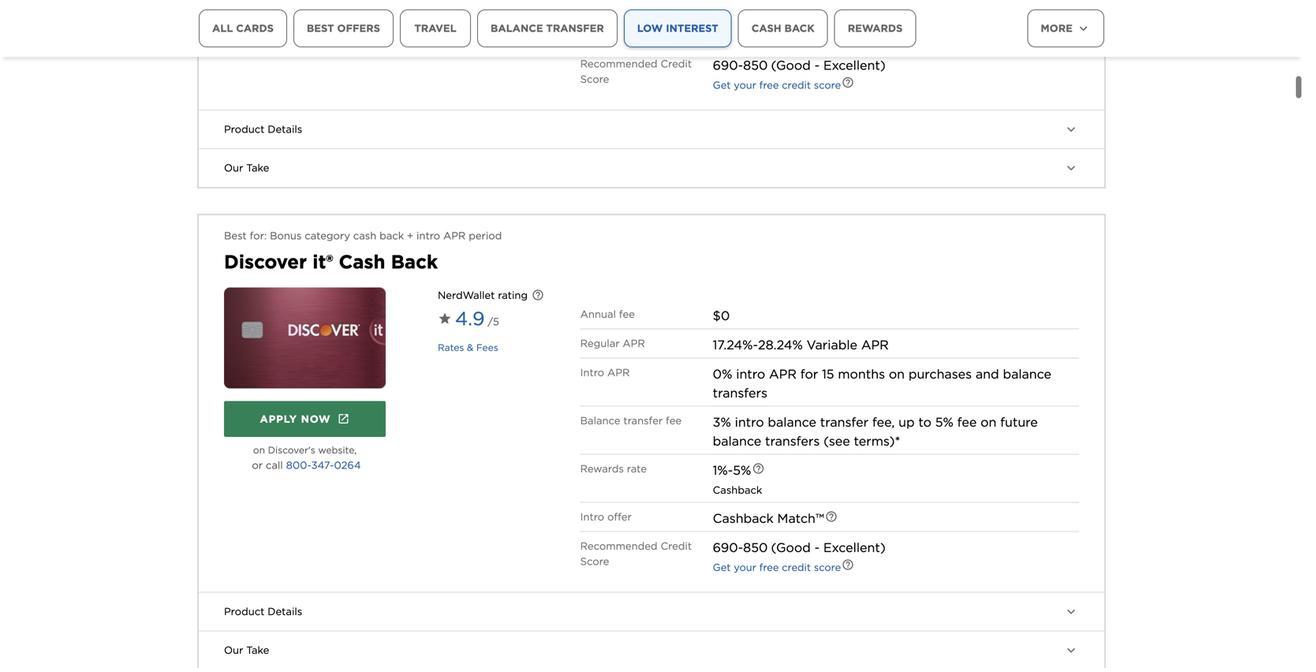 Task type: vqa. For each thing, say whether or not it's contained in the screenshot.
use
no



Task type: describe. For each thing, give the bounding box(es) containing it.
&
[[467, 342, 474, 354]]

0%
[[713, 366, 733, 382]]

2 intro from the top
[[581, 366, 605, 379]]

0264
[[334, 459, 361, 471]]

all
[[212, 22, 233, 34]]

bonus
[[270, 230, 302, 242]]

cashback match™
[[713, 511, 825, 526]]

and
[[976, 366, 1000, 382]]

1%-5%
[[713, 463, 752, 478]]

cash inside product offers quick filters tab list
[[752, 22, 782, 34]]

free for more information about recommended credit score image
[[760, 79, 779, 91]]

cards
[[236, 22, 274, 34]]

terms)*
[[854, 434, 901, 449]]

$0
[[713, 308, 730, 323]]

1 vertical spatial back
[[391, 251, 438, 273]]

purchases
[[909, 366, 972, 382]]

intro for cashback match™
[[581, 511, 605, 523]]

balance transfer fee
[[581, 415, 682, 427]]

1 our take button from the top
[[199, 149, 1105, 187]]

or
[[252, 459, 263, 471]]

690 - 850 (good - excellent) for more information about recommended credit score image
[[713, 58, 886, 73]]

it®
[[313, 251, 333, 273]]

details for 'product details' dropdown button related to second our take dropdown button from the bottom
[[268, 123, 302, 135]]

transfer inside 3% intro balance transfer fee, up to 5% fee on future balance transfers (see terms)*
[[821, 415, 869, 430]]

more information about recommended credit score image
[[842, 76, 855, 89]]

discover
[[224, 251, 307, 273]]

cashback
[[713, 511, 774, 526]]

17.24%-28.24% variable apr
[[713, 337, 889, 353]]

nerdwallet rating
[[438, 289, 528, 301]]

+
[[407, 230, 414, 242]]

best offers link
[[293, 9, 394, 47]]

recommended for more information about recommended credit score icon
[[581, 540, 658, 552]]

800-
[[286, 459, 311, 471]]

on discover's website, or call 800-347-0264
[[252, 444, 361, 471]]

get your free credit score for more information about recommended credit score image
[[713, 79, 841, 91]]

17.24%-
[[713, 337, 758, 353]]

more information about recommended credit score image
[[842, 559, 855, 571]]

cash
[[353, 230, 377, 242]]

credit for more information about recommended credit score image
[[661, 58, 692, 70]]

rewards rate
[[581, 463, 647, 475]]

free for more information about recommended credit score icon
[[760, 561, 779, 574]]

credit for more information about recommended credit score icon
[[782, 561, 811, 574]]

on inside 3% intro balance transfer fee, up to 5% fee on future balance transfers (see terms)*
[[981, 415, 997, 430]]

best for: bonus category cash back + intro apr period
[[224, 230, 502, 242]]

recommended for more information about recommended credit score image
[[581, 58, 658, 70]]

3% intro balance transfer fee, up to 5% fee on future balance transfers (see terms)*
[[713, 415, 1038, 449]]

regular apr
[[581, 337, 645, 350]]

period
[[469, 230, 502, 242]]

travel
[[415, 22, 457, 34]]

intro for 3%
[[735, 415, 764, 430]]

690 for more information about recommended credit score icon
[[713, 540, 738, 555]]

take for 1st our take dropdown button from the bottom
[[246, 644, 269, 656]]

product details button for second our take dropdown button from the bottom
[[199, 110, 1105, 148]]

call
[[266, 459, 283, 471]]

transfer
[[546, 22, 604, 34]]

apply now link
[[224, 401, 386, 437]]

15
[[822, 366, 835, 382]]

best for best offers
[[307, 22, 334, 34]]

rates & fees link
[[438, 342, 499, 354]]

recommended credit score for get your free credit score link corresponding to more information about recommended credit score image
[[581, 58, 692, 85]]

product for 'product details' dropdown button related to 1st our take dropdown button from the bottom
[[224, 606, 265, 618]]

on inside on discover's website, or call 800-347-0264
[[253, 444, 265, 456]]

more
[[1041, 22, 1073, 34]]

future
[[1001, 415, 1038, 430]]

balance inside 0% intro apr for 15 months on purchases and balance transfers
[[1003, 366, 1052, 382]]

- down match™ at the bottom right of page
[[815, 540, 820, 555]]

discover's
[[268, 444, 315, 456]]

low interest link
[[624, 9, 732, 47]]

details for 'product details' dropdown button related to 1st our take dropdown button from the bottom
[[268, 606, 302, 618]]

all cards
[[212, 22, 274, 34]]

apply now
[[260, 413, 331, 425]]

rates & fees
[[438, 342, 499, 354]]

recommended credit score for get your free credit score link for more information about recommended credit score icon
[[581, 540, 692, 568]]

(good for more information about recommended credit score image
[[771, 58, 811, 73]]

discover it® cash back link
[[224, 251, 438, 273]]

0% intro apr for 15 months on purchases and balance transfers
[[713, 366, 1052, 401]]

your for more information about recommended credit score image
[[734, 79, 757, 91]]

intro offer details image
[[825, 510, 838, 523]]

for
[[801, 366, 819, 382]]

match™
[[778, 511, 825, 526]]

2 our take button from the top
[[199, 632, 1105, 668]]

apr right regular on the left bottom
[[623, 337, 645, 350]]

0 horizontal spatial cash
[[339, 251, 385, 273]]

apply
[[260, 413, 297, 425]]

fee,
[[873, 415, 895, 430]]

on inside 0% intro apr for 15 months on purchases and balance transfers
[[889, 366, 905, 382]]

$300
[[713, 28, 747, 44]]

product offers quick filters tab list
[[199, 9, 974, 92]]

low interest
[[637, 22, 719, 34]]

1%-
[[713, 463, 733, 478]]

balance transfer
[[491, 22, 604, 34]]

0 horizontal spatial fee
[[619, 308, 635, 320]]

transfers inside 0% intro apr for 15 months on purchases and balance transfers
[[713, 385, 768, 401]]

variable
[[807, 337, 858, 353]]

more button
[[1028, 9, 1105, 47]]

rating
[[498, 289, 528, 301]]

now
[[301, 413, 331, 425]]

score for more information about recommended credit score icon
[[814, 561, 841, 574]]

cash back link
[[738, 9, 828, 47]]

discover it® cash back
[[224, 251, 438, 273]]

low
[[637, 22, 663, 34]]



Task type: locate. For each thing, give the bounding box(es) containing it.
our take for 1st our take dropdown button from the bottom
[[224, 644, 269, 656]]

1 vertical spatial balance
[[768, 415, 817, 430]]

4.9 /5
[[455, 307, 499, 330]]

2 recommended credit score from the top
[[581, 540, 692, 568]]

months
[[838, 366, 885, 382]]

cash right the "$300"
[[752, 22, 782, 34]]

interest
[[666, 22, 719, 34]]

1 transfer from the left
[[624, 415, 663, 427]]

5% left reward rate details icon
[[733, 463, 752, 478]]

1 score from the top
[[814, 79, 841, 91]]

apr left for
[[769, 366, 797, 382]]

your down the "$300"
[[734, 79, 757, 91]]

intro offer for $300
[[581, 28, 632, 41]]

1 product details button from the top
[[199, 110, 1105, 148]]

/5
[[488, 316, 499, 328]]

intro inside 3% intro balance transfer fee, up to 5% fee on future balance transfers (see terms)*
[[735, 415, 764, 430]]

(good down cash back link
[[771, 58, 811, 73]]

balance down for
[[768, 415, 817, 430]]

offer left low
[[608, 28, 632, 41]]

0 vertical spatial offer
[[608, 28, 632, 41]]

2 credit from the top
[[661, 540, 692, 552]]

0 horizontal spatial back
[[391, 251, 438, 273]]

back inside product offers quick filters tab list
[[785, 22, 815, 34]]

1 vertical spatial intro
[[736, 366, 766, 382]]

1 vertical spatial cash
[[339, 251, 385, 273]]

travel link
[[400, 9, 471, 47]]

1 credit from the top
[[661, 58, 692, 70]]

1 excellent) from the top
[[824, 58, 886, 73]]

1 vertical spatial recommended credit score
[[581, 540, 692, 568]]

0 vertical spatial score
[[581, 73, 609, 85]]

take for second our take dropdown button from the bottom
[[246, 162, 269, 174]]

(see
[[824, 434, 851, 449]]

1 vertical spatial product details
[[224, 606, 302, 618]]

0 vertical spatial transfers
[[713, 385, 768, 401]]

1 offer from the top
[[608, 28, 632, 41]]

1 vertical spatial cashback
[[713, 484, 763, 496]]

back down +
[[391, 251, 438, 273]]

rewards for rewards
[[848, 22, 903, 34]]

product details button
[[199, 110, 1105, 148], [199, 593, 1105, 631]]

to
[[919, 415, 932, 430]]

1 intro from the top
[[581, 28, 605, 41]]

our for 1st our take dropdown button from the bottom
[[224, 644, 243, 656]]

0 vertical spatial rewards
[[848, 22, 903, 34]]

0 vertical spatial best
[[307, 22, 334, 34]]

1 vertical spatial recommended
[[581, 540, 658, 552]]

1 product details from the top
[[224, 123, 302, 135]]

product for 'product details' dropdown button related to second our take dropdown button from the bottom
[[224, 123, 265, 135]]

our
[[224, 162, 243, 174], [224, 644, 243, 656]]

1 details from the top
[[268, 123, 302, 135]]

get your free credit score down intro offer details image
[[713, 79, 841, 91]]

2 details from the top
[[268, 606, 302, 618]]

best for best for: bonus category cash back + intro apr period
[[224, 230, 247, 242]]

0 vertical spatial get your free credit score
[[713, 79, 841, 91]]

0 vertical spatial balance
[[491, 22, 543, 34]]

nerdwallet
[[438, 289, 495, 301]]

2 vertical spatial intro
[[581, 511, 605, 523]]

0 vertical spatial get your free credit score link
[[713, 79, 841, 91]]

our for second our take dropdown button from the bottom
[[224, 162, 243, 174]]

0 vertical spatial recommended credit score
[[581, 58, 692, 85]]

0 horizontal spatial best
[[224, 230, 247, 242]]

690
[[713, 58, 738, 73], [713, 540, 738, 555]]

2 take from the top
[[246, 644, 269, 656]]

1 horizontal spatial balance
[[581, 415, 621, 427]]

1 vertical spatial get your free credit score
[[713, 561, 841, 574]]

2 vertical spatial balance
[[713, 434, 762, 449]]

0 vertical spatial 850
[[744, 58, 768, 73]]

your
[[734, 79, 757, 91], [734, 561, 757, 574]]

how are nerdwallet's ratings determined? image
[[532, 289, 545, 301]]

0 vertical spatial our take button
[[199, 149, 1105, 187]]

intro right 0%
[[736, 366, 766, 382]]

1 get from the top
[[713, 79, 731, 91]]

transfer up (see
[[821, 415, 869, 430]]

0 horizontal spatial balance
[[491, 22, 543, 34]]

balance left transfer
[[491, 22, 543, 34]]

1 vertical spatial free
[[760, 561, 779, 574]]

1 get your free credit score from the top
[[713, 79, 841, 91]]

transfers down 0%
[[713, 385, 768, 401]]

get
[[713, 79, 731, 91], [713, 561, 731, 574]]

1 vertical spatial get your free credit score link
[[713, 561, 841, 574]]

fee right to
[[958, 415, 977, 430]]

get your free credit score link down intro offer details image
[[713, 79, 841, 91]]

3 intro from the top
[[581, 511, 605, 523]]

credit left more information about recommended credit score image
[[782, 79, 811, 91]]

intro right 3%
[[735, 415, 764, 430]]

0 vertical spatial details
[[268, 123, 302, 135]]

1 horizontal spatial rewards
[[848, 22, 903, 34]]

intro left low
[[581, 28, 605, 41]]

1 take from the top
[[246, 162, 269, 174]]

rewards for rewards rate
[[581, 463, 624, 475]]

0 vertical spatial our
[[224, 162, 243, 174]]

rewards up more information about recommended credit score image
[[848, 22, 903, 34]]

fee right "annual"
[[619, 308, 635, 320]]

1 get your free credit score link from the top
[[713, 79, 841, 91]]

1 cashback from the top
[[713, 2, 763, 14]]

transfers
[[713, 385, 768, 401], [766, 434, 820, 449]]

category
[[305, 230, 350, 242]]

5% right to
[[936, 415, 954, 430]]

1 vertical spatial rewards
[[581, 463, 624, 475]]

get down the "$300"
[[713, 79, 731, 91]]

1 horizontal spatial fee
[[666, 415, 682, 427]]

transfers inside 3% intro balance transfer fee, up to 5% fee on future balance transfers (see terms)*
[[766, 434, 820, 449]]

1 horizontal spatial back
[[785, 22, 815, 34]]

1 horizontal spatial best
[[307, 22, 334, 34]]

balance transfer link
[[477, 9, 618, 47]]

800-347-0264 link
[[286, 459, 361, 471]]

1 (good from the top
[[771, 58, 811, 73]]

0 vertical spatial score
[[814, 79, 841, 91]]

1 vertical spatial best
[[224, 230, 247, 242]]

product
[[224, 123, 265, 135], [224, 606, 265, 618]]

850 for more information about recommended credit score icon
[[744, 540, 768, 555]]

0 vertical spatial take
[[246, 162, 269, 174]]

1 our from the top
[[224, 162, 243, 174]]

- down cashback
[[738, 540, 744, 555]]

rate
[[627, 463, 647, 475]]

on left 'future' at bottom
[[981, 415, 997, 430]]

690 down cashback
[[713, 540, 738, 555]]

best left for:
[[224, 230, 247, 242]]

2 690 from the top
[[713, 540, 738, 555]]

0 vertical spatial free
[[760, 79, 779, 91]]

1 vertical spatial take
[[246, 644, 269, 656]]

0 horizontal spatial on
[[253, 444, 265, 456]]

intro offer
[[581, 28, 632, 41], [581, 511, 632, 523]]

annual
[[581, 308, 616, 320]]

0 vertical spatial intro offer
[[581, 28, 632, 41]]

your for more information about recommended credit score icon
[[734, 561, 757, 574]]

5% inside 3% intro balance transfer fee, up to 5% fee on future balance transfers (see terms)*
[[936, 415, 954, 430]]

intro apr
[[581, 366, 630, 379]]

score for more information about recommended credit score icon
[[581, 555, 609, 568]]

1 vertical spatial balance
[[581, 415, 621, 427]]

2 horizontal spatial on
[[981, 415, 997, 430]]

1 vertical spatial excellent)
[[824, 540, 886, 555]]

0 horizontal spatial rewards
[[581, 463, 624, 475]]

0 vertical spatial recommended
[[581, 58, 658, 70]]

excellent) up more information about recommended credit score icon
[[824, 540, 886, 555]]

cashback down 1%-5% on the bottom right
[[713, 484, 763, 496]]

850 for more information about recommended credit score image
[[744, 58, 768, 73]]

1 vertical spatial transfers
[[766, 434, 820, 449]]

our take for second our take dropdown button from the bottom
[[224, 162, 269, 174]]

0 vertical spatial balance
[[1003, 366, 1052, 382]]

free down cashback match™
[[760, 561, 779, 574]]

fee inside 3% intro balance transfer fee, up to 5% fee on future balance transfers (see terms)*
[[958, 415, 977, 430]]

0 vertical spatial on
[[889, 366, 905, 382]]

1 horizontal spatial cash
[[752, 22, 782, 34]]

apr left period
[[443, 230, 466, 242]]

690 - 850 (good - excellent)
[[713, 58, 886, 73], [713, 540, 886, 555]]

1 vertical spatial score
[[581, 555, 609, 568]]

1 690 - 850 (good - excellent) from the top
[[713, 58, 886, 73]]

2 credit from the top
[[782, 561, 811, 574]]

2 850 from the top
[[744, 540, 768, 555]]

1 your from the top
[[734, 79, 757, 91]]

1 our take from the top
[[224, 162, 269, 174]]

1 850 from the top
[[744, 58, 768, 73]]

0 vertical spatial credit
[[661, 58, 692, 70]]

intro for $300
[[581, 28, 605, 41]]

best
[[307, 22, 334, 34], [224, 230, 247, 242]]

product details
[[224, 123, 302, 135], [224, 606, 302, 618]]

get your free credit score link for more information about recommended credit score image
[[713, 79, 841, 91]]

excellent) for more information about recommended credit score image
[[824, 58, 886, 73]]

1 horizontal spatial 5%
[[936, 415, 954, 430]]

on right "months"
[[889, 366, 905, 382]]

0 horizontal spatial balance
[[713, 434, 762, 449]]

score
[[581, 73, 609, 85], [581, 555, 609, 568]]

2 cashback from the top
[[713, 484, 763, 496]]

0 vertical spatial get
[[713, 79, 731, 91]]

back right intro offer details image
[[785, 22, 815, 34]]

balance down intro apr
[[581, 415, 621, 427]]

1 vertical spatial intro offer
[[581, 511, 632, 523]]

website,
[[318, 444, 357, 456]]

score for more information about recommended credit score image
[[581, 73, 609, 85]]

fees
[[477, 342, 499, 354]]

intro offer details image
[[748, 28, 760, 41]]

balance inside product offers quick filters tab list
[[491, 22, 543, 34]]

fee
[[619, 308, 635, 320], [666, 415, 682, 427], [958, 415, 977, 430]]

1 intro offer from the top
[[581, 28, 632, 41]]

score left more information about recommended credit score icon
[[814, 561, 841, 574]]

rates
[[438, 342, 464, 354]]

0 vertical spatial cashback
[[713, 2, 763, 14]]

get your free credit score
[[713, 79, 841, 91], [713, 561, 841, 574]]

offer for cashback match™
[[608, 511, 632, 523]]

2 get your free credit score from the top
[[713, 561, 841, 574]]

690 - 850 (good - excellent) down match™ at the bottom right of page
[[713, 540, 886, 555]]

get for more information about recommended credit score icon
[[713, 561, 731, 574]]

- down the "$300"
[[738, 58, 744, 73]]

2 horizontal spatial balance
[[1003, 366, 1052, 382]]

excellent) up more information about recommended credit score image
[[824, 58, 886, 73]]

0 vertical spatial product details button
[[199, 110, 1105, 148]]

28.24%
[[758, 337, 803, 353]]

1 690 from the top
[[713, 58, 738, 73]]

score left more information about recommended credit score image
[[814, 79, 841, 91]]

1 vertical spatial your
[[734, 561, 757, 574]]

0 vertical spatial credit
[[782, 79, 811, 91]]

for:
[[250, 230, 267, 242]]

690 - 850 (good - excellent) for more information about recommended credit score icon
[[713, 540, 886, 555]]

apr inside 0% intro apr for 15 months on purchases and balance transfers
[[769, 366, 797, 382]]

1 horizontal spatial balance
[[768, 415, 817, 430]]

(good down match™ at the bottom right of page
[[771, 540, 811, 555]]

5%
[[936, 415, 954, 430], [733, 463, 752, 478]]

1 vertical spatial 690 - 850 (good - excellent)
[[713, 540, 886, 555]]

recommended down rewards rate at the left of page
[[581, 540, 658, 552]]

0 vertical spatial product
[[224, 123, 265, 135]]

details
[[268, 123, 302, 135], [268, 606, 302, 618]]

excellent) for more information about recommended credit score icon
[[824, 540, 886, 555]]

your down cashback
[[734, 561, 757, 574]]

4.9
[[455, 307, 485, 330]]

best left offers
[[307, 22, 334, 34]]

product details for second our take dropdown button from the bottom
[[224, 123, 302, 135]]

apr down 'regular apr'
[[608, 366, 630, 379]]

2 vertical spatial on
[[253, 444, 265, 456]]

get for more information about recommended credit score image
[[713, 79, 731, 91]]

2 your from the top
[[734, 561, 757, 574]]

get your free credit score down cashback match™
[[713, 561, 841, 574]]

0 vertical spatial our take
[[224, 162, 269, 174]]

1 vertical spatial our take button
[[199, 632, 1105, 668]]

credit
[[782, 79, 811, 91], [782, 561, 811, 574]]

intro offer down rewards rate at the left of page
[[581, 511, 632, 523]]

2 vertical spatial intro
[[735, 415, 764, 430]]

2 (good from the top
[[771, 540, 811, 555]]

0 vertical spatial intro
[[581, 28, 605, 41]]

690 - 850 (good - excellent) down cash back link
[[713, 58, 886, 73]]

850
[[744, 58, 768, 73], [744, 540, 768, 555]]

0 vertical spatial back
[[785, 22, 815, 34]]

850 down intro offer details image
[[744, 58, 768, 73]]

balance for balance transfer fee
[[581, 415, 621, 427]]

1 vertical spatial our take
[[224, 644, 269, 656]]

(good for more information about recommended credit score icon
[[771, 540, 811, 555]]

1 vertical spatial 690
[[713, 540, 738, 555]]

our take
[[224, 162, 269, 174], [224, 644, 269, 656]]

2 product from the top
[[224, 606, 265, 618]]

0 vertical spatial your
[[734, 79, 757, 91]]

1 vertical spatial intro
[[581, 366, 605, 379]]

intro inside 0% intro apr for 15 months on purchases and balance transfers
[[736, 366, 766, 382]]

1 vertical spatial product
[[224, 606, 265, 618]]

690 for more information about recommended credit score image
[[713, 58, 738, 73]]

intro right +
[[417, 230, 440, 242]]

fee left 3%
[[666, 415, 682, 427]]

credit down match™ at the bottom right of page
[[782, 561, 811, 574]]

all cards link
[[199, 9, 287, 47]]

0 vertical spatial excellent)
[[824, 58, 886, 73]]

intro down regular on the left bottom
[[581, 366, 605, 379]]

1 vertical spatial product details button
[[199, 593, 1105, 631]]

1 vertical spatial credit
[[782, 561, 811, 574]]

free
[[760, 79, 779, 91], [760, 561, 779, 574]]

1 vertical spatial get
[[713, 561, 731, 574]]

1 recommended credit score from the top
[[581, 58, 692, 85]]

2 690 - 850 (good - excellent) from the top
[[713, 540, 886, 555]]

2 get from the top
[[713, 561, 731, 574]]

cashback
[[713, 2, 763, 14], [713, 484, 763, 496]]

0 horizontal spatial 5%
[[733, 463, 752, 478]]

cash
[[752, 22, 782, 34], [339, 251, 385, 273]]

on up or
[[253, 444, 265, 456]]

offers
[[337, 22, 380, 34]]

score for more information about recommended credit score image
[[814, 79, 841, 91]]

2 free from the top
[[760, 561, 779, 574]]

1 credit from the top
[[782, 79, 811, 91]]

1 vertical spatial details
[[268, 606, 302, 618]]

cashback up the "$300"
[[713, 2, 763, 14]]

0 vertical spatial 690 - 850 (good - excellent)
[[713, 58, 886, 73]]

2 our from the top
[[224, 644, 243, 656]]

recommended down low
[[581, 58, 658, 70]]

rewards inside product offers quick filters tab list
[[848, 22, 903, 34]]

690 down the "$300"
[[713, 58, 738, 73]]

reward rate details image
[[752, 462, 765, 475]]

best inside product offers quick filters tab list
[[307, 22, 334, 34]]

0 vertical spatial (good
[[771, 58, 811, 73]]

- down cash back link
[[815, 58, 820, 73]]

get your free credit score link
[[713, 79, 841, 91], [713, 561, 841, 574]]

balance
[[1003, 366, 1052, 382], [768, 415, 817, 430], [713, 434, 762, 449]]

offer for $300
[[608, 28, 632, 41]]

1 vertical spatial our
[[224, 644, 243, 656]]

free down intro offer details image
[[760, 79, 779, 91]]

offer down rewards rate at the left of page
[[608, 511, 632, 523]]

2 product details button from the top
[[199, 593, 1105, 631]]

intro for 0%
[[736, 366, 766, 382]]

product details for 1st our take dropdown button from the bottom
[[224, 606, 302, 618]]

balance down 3%
[[713, 434, 762, 449]]

product details button for 1st our take dropdown button from the bottom
[[199, 593, 1105, 631]]

intro
[[417, 230, 440, 242], [736, 366, 766, 382], [735, 415, 764, 430]]

intro offer left low
[[581, 28, 632, 41]]

2 product details from the top
[[224, 606, 302, 618]]

cash back
[[752, 22, 815, 34]]

0 horizontal spatial transfer
[[624, 415, 663, 427]]

credit
[[661, 58, 692, 70], [661, 540, 692, 552]]

3%
[[713, 415, 731, 430]]

2 score from the top
[[581, 555, 609, 568]]

2 transfer from the left
[[821, 415, 869, 430]]

rewards left the rate
[[581, 463, 624, 475]]

2 get your free credit score link from the top
[[713, 561, 841, 574]]

balance right and
[[1003, 366, 1052, 382]]

2 offer from the top
[[608, 511, 632, 523]]

transfers left (see
[[766, 434, 820, 449]]

credit for more information about recommended credit score image
[[782, 79, 811, 91]]

-
[[738, 58, 744, 73], [815, 58, 820, 73], [738, 540, 744, 555], [815, 540, 820, 555]]

rewards link
[[835, 9, 916, 47]]

get down cashback
[[713, 561, 731, 574]]

850 down cashback
[[744, 540, 768, 555]]

2 our take from the top
[[224, 644, 269, 656]]

1 horizontal spatial transfer
[[821, 415, 869, 430]]

credit for more information about recommended credit score icon
[[661, 540, 692, 552]]

cash down best for: bonus category cash back + intro apr period
[[339, 251, 385, 273]]

1 free from the top
[[760, 79, 779, 91]]

apr up "months"
[[862, 337, 889, 353]]

1 vertical spatial offer
[[608, 511, 632, 523]]

2 horizontal spatial fee
[[958, 415, 977, 430]]

1 score from the top
[[581, 73, 609, 85]]

intro offer for cashback match™
[[581, 511, 632, 523]]

2 excellent) from the top
[[824, 540, 886, 555]]

1 vertical spatial score
[[814, 561, 841, 574]]

get your free credit score link for more information about recommended credit score icon
[[713, 561, 841, 574]]

0 vertical spatial 690
[[713, 58, 738, 73]]

1 vertical spatial 5%
[[733, 463, 752, 478]]

2 score from the top
[[814, 561, 841, 574]]

discover it® cash back card image image
[[224, 288, 386, 389]]

0 vertical spatial product details
[[224, 123, 302, 135]]

balance
[[491, 22, 543, 34], [581, 415, 621, 427]]

annual fee
[[581, 308, 635, 320]]

0 vertical spatial intro
[[417, 230, 440, 242]]

balance for balance transfer
[[491, 22, 543, 34]]

347-
[[311, 459, 334, 471]]

regular
[[581, 337, 620, 350]]

(good
[[771, 58, 811, 73], [771, 540, 811, 555]]

0 vertical spatial cash
[[752, 22, 782, 34]]

best offers
[[307, 22, 380, 34]]

our take button
[[199, 149, 1105, 187], [199, 632, 1105, 668]]

0 vertical spatial 5%
[[936, 415, 954, 430]]

2 recommended from the top
[[581, 540, 658, 552]]

score
[[814, 79, 841, 91], [814, 561, 841, 574]]

on
[[889, 366, 905, 382], [981, 415, 997, 430], [253, 444, 265, 456]]

recommended credit score
[[581, 58, 692, 85], [581, 540, 692, 568]]

2 intro offer from the top
[[581, 511, 632, 523]]

get your free credit score for more information about recommended credit score icon
[[713, 561, 841, 574]]

1 vertical spatial on
[[981, 415, 997, 430]]

get your free credit score link down cashback match™
[[713, 561, 841, 574]]

intro
[[581, 28, 605, 41], [581, 366, 605, 379], [581, 511, 605, 523]]

back
[[380, 230, 404, 242]]

1 product from the top
[[224, 123, 265, 135]]

1 vertical spatial (good
[[771, 540, 811, 555]]

1 recommended from the top
[[581, 58, 658, 70]]

up
[[899, 415, 915, 430]]

intro down rewards rate at the left of page
[[581, 511, 605, 523]]

transfer up the rate
[[624, 415, 663, 427]]



